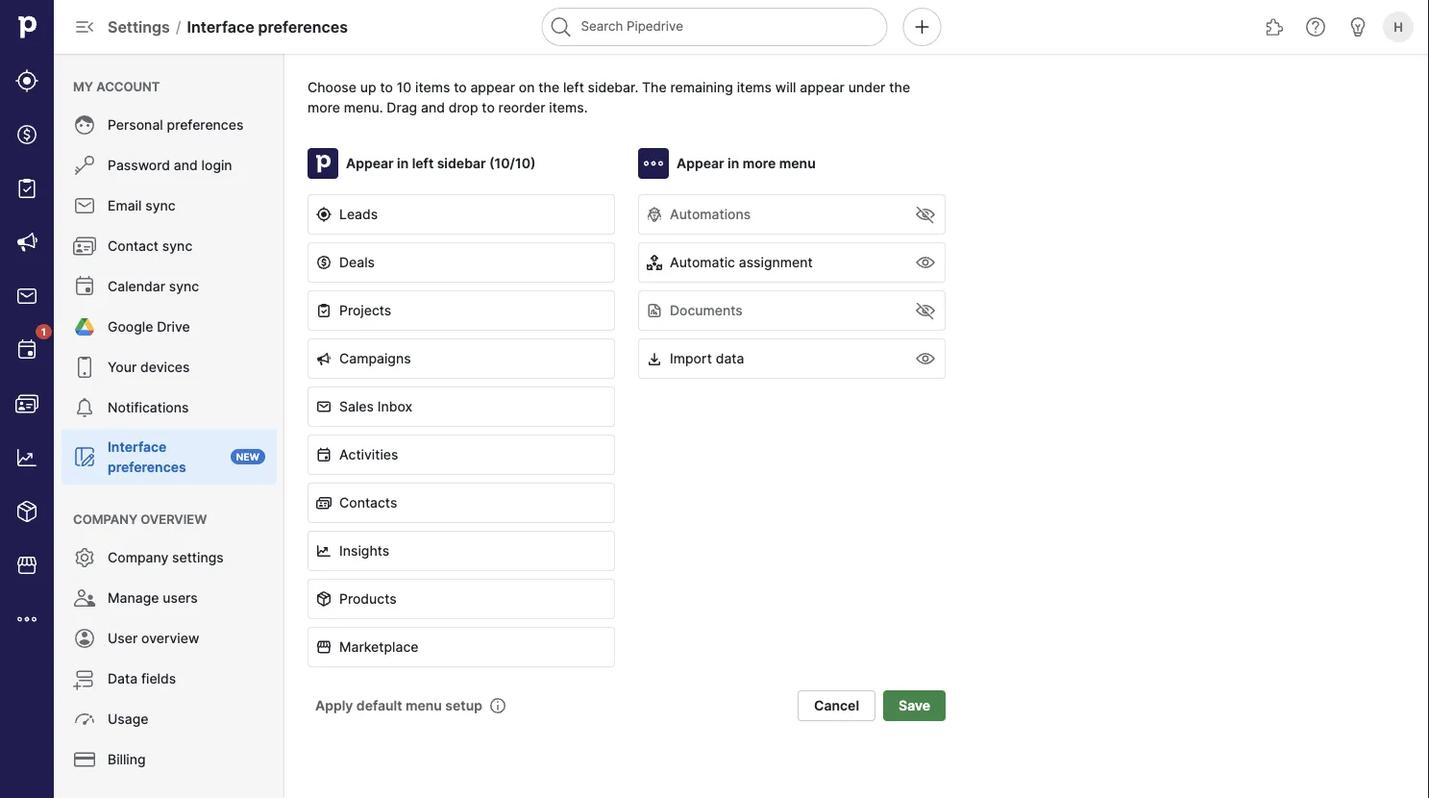 Task type: locate. For each thing, give the bounding box(es) containing it.
2 appear from the left
[[677, 155, 725, 172]]

color undefined image inside contact sync link
[[73, 235, 96, 258]]

color undefined image for email sync
[[73, 194, 96, 217]]

appear right will in the top right of the page
[[800, 79, 845, 95]]

color primary image inside automatic assignment button
[[647, 255, 662, 270]]

items right 10
[[415, 79, 450, 95]]

0 vertical spatial interface
[[187, 17, 254, 36]]

items.
[[549, 99, 588, 115]]

1 horizontal spatial color secondary image
[[914, 251, 937, 274]]

in for more
[[728, 155, 740, 172]]

interface preferences menu item
[[54, 429, 285, 485]]

user overview
[[108, 630, 199, 647]]

color primary image for leads
[[316, 207, 332, 222]]

2 color undefined image from the top
[[73, 235, 96, 258]]

and
[[421, 99, 445, 115], [174, 157, 198, 174]]

color undefined image for calendar sync
[[73, 275, 96, 298]]

color undefined image
[[73, 194, 96, 217], [73, 235, 96, 258], [73, 275, 96, 298], [73, 315, 96, 338], [73, 396, 96, 419], [73, 587, 96, 610], [73, 627, 96, 650], [73, 708, 96, 731]]

1 menu
[[0, 0, 54, 798]]

apply default menu setup
[[315, 698, 483, 714]]

preferences up company overview
[[108, 459, 186, 475]]

company down company overview
[[108, 550, 169, 566]]

preferences inside personal preferences link
[[167, 117, 244, 133]]

color undefined image left usage
[[73, 708, 96, 731]]

contact sync
[[108, 238, 193, 254]]

color undefined image left contact
[[73, 235, 96, 258]]

contact
[[108, 238, 159, 254]]

campaigns image
[[15, 231, 38, 254]]

color undefined image left billing
[[73, 748, 96, 771]]

appear
[[346, 155, 394, 172], [677, 155, 725, 172]]

1 horizontal spatial in
[[728, 155, 740, 172]]

left
[[563, 79, 584, 95], [412, 155, 434, 172]]

menu
[[780, 155, 816, 172], [406, 698, 442, 714]]

0 vertical spatial company
[[73, 512, 138, 526]]

cancel button
[[798, 690, 876, 721]]

1 appear from the left
[[471, 79, 515, 95]]

automations button
[[638, 194, 946, 235]]

on
[[519, 79, 535, 95]]

1 vertical spatial company
[[108, 550, 169, 566]]

overview up company settings link at the bottom
[[141, 512, 207, 526]]

color undefined image for interface
[[73, 445, 96, 468]]

0 horizontal spatial in
[[397, 155, 409, 172]]

interface
[[187, 17, 254, 36], [108, 438, 167, 455]]

insights button
[[308, 531, 615, 571]]

color primary image inside projects button
[[316, 303, 332, 318]]

color secondary image inside automations button
[[647, 207, 662, 222]]

up
[[360, 79, 377, 95]]

color undefined image for user overview
[[73, 627, 96, 650]]

0 vertical spatial color secondary image
[[647, 207, 662, 222]]

overview down manage users link
[[141, 630, 199, 647]]

personal preferences link
[[62, 106, 277, 144]]

color secondary image for documents
[[914, 299, 937, 322]]

color undefined image down sales inbox icon
[[15, 338, 38, 362]]

user
[[108, 630, 138, 647]]

interface down notifications
[[108, 438, 167, 455]]

color secondary image inside automations button
[[914, 203, 937, 226]]

color undefined image left calendar
[[73, 275, 96, 298]]

in down the 'drag'
[[397, 155, 409, 172]]

and left login
[[174, 157, 198, 174]]

import data
[[670, 350, 745, 367]]

more image
[[15, 608, 38, 631]]

automatic assignment button
[[638, 242, 946, 283]]

1 the from the left
[[539, 79, 560, 95]]

0 vertical spatial more
[[308, 99, 340, 115]]

color primary image inside deals button
[[316, 255, 332, 270]]

0 horizontal spatial color secondary image
[[647, 207, 662, 222]]

color undefined image inside company settings link
[[73, 546, 96, 569]]

color undefined image inside notifications link
[[73, 396, 96, 419]]

1 vertical spatial preferences
[[167, 117, 244, 133]]

sync up calendar sync link
[[162, 238, 193, 254]]

0 horizontal spatial interface
[[108, 438, 167, 455]]

1 color undefined image from the top
[[73, 194, 96, 217]]

settings / interface preferences
[[108, 17, 348, 36]]

0 vertical spatial menu
[[780, 155, 816, 172]]

deals
[[339, 254, 375, 271]]

8 color undefined image from the top
[[73, 708, 96, 731]]

0 vertical spatial overview
[[141, 512, 207, 526]]

menu up automations button
[[780, 155, 816, 172]]

color undefined image inside google drive link
[[73, 315, 96, 338]]

company up 'company settings'
[[73, 512, 138, 526]]

inbox
[[378, 399, 413, 415]]

drop
[[449, 99, 478, 115]]

company overview
[[73, 512, 207, 526]]

items left will in the top right of the page
[[737, 79, 772, 95]]

menu
[[54, 54, 285, 798]]

more
[[308, 99, 340, 115], [743, 155, 776, 172]]

color primary image inside contacts button
[[316, 495, 332, 511]]

contacts
[[339, 495, 397, 511]]

color primary image left the products
[[316, 591, 332, 607]]

color primary image left contacts on the left of the page
[[316, 495, 332, 511]]

1 horizontal spatial more
[[743, 155, 776, 172]]

0 horizontal spatial and
[[174, 157, 198, 174]]

marketplace button
[[308, 627, 615, 667]]

info image
[[490, 698, 506, 713]]

quick help image
[[1305, 15, 1328, 38]]

appear left on
[[471, 79, 515, 95]]

contacts image
[[15, 392, 38, 415]]

6 color undefined image from the top
[[73, 587, 96, 610]]

color undefined image inside interface preferences menu item
[[73, 445, 96, 468]]

to
[[380, 79, 393, 95], [454, 79, 467, 95], [482, 99, 495, 115]]

1 horizontal spatial items
[[737, 79, 772, 95]]

google drive link
[[62, 308, 277, 346]]

4 color undefined image from the top
[[73, 315, 96, 338]]

items
[[415, 79, 450, 95], [737, 79, 772, 95]]

color primary image left activities
[[316, 447, 332, 462]]

color undefined image right marketplace image
[[73, 546, 96, 569]]

1 horizontal spatial left
[[563, 79, 584, 95]]

settings
[[108, 17, 170, 36]]

4 color primary image from the top
[[316, 543, 332, 559]]

preferences
[[258, 17, 348, 36], [167, 117, 244, 133], [108, 459, 186, 475]]

sync up drive
[[169, 278, 199, 295]]

preferences up login
[[167, 117, 244, 133]]

0 vertical spatial left
[[563, 79, 584, 95]]

color undefined image inside email sync link
[[73, 194, 96, 217]]

color primary image left automatic
[[647, 255, 662, 270]]

1 vertical spatial more
[[743, 155, 776, 172]]

menu toggle image
[[73, 15, 96, 38]]

1 horizontal spatial appear
[[800, 79, 845, 95]]

0 horizontal spatial the
[[539, 79, 560, 95]]

color primary image left deals
[[316, 255, 332, 270]]

color secondary image
[[914, 203, 937, 226], [914, 299, 937, 322], [647, 303, 662, 318], [914, 347, 937, 370]]

2 appear from the left
[[800, 79, 845, 95]]

color primary image left import
[[647, 351, 662, 366]]

automatic
[[670, 254, 736, 271]]

0 horizontal spatial more
[[308, 99, 340, 115]]

user overview link
[[62, 619, 277, 658]]

company settings
[[108, 550, 224, 566]]

remaining
[[671, 79, 734, 95]]

color primary image inside products button
[[316, 591, 332, 607]]

sync for contact sync
[[162, 238, 193, 254]]

color undefined image left the 'your'
[[73, 356, 96, 379]]

color primary image
[[316, 207, 332, 222], [316, 255, 332, 270], [316, 495, 332, 511], [316, 543, 332, 559]]

0 horizontal spatial to
[[380, 79, 393, 95]]

reorder
[[499, 99, 546, 115]]

more down choose
[[308, 99, 340, 115]]

0 vertical spatial and
[[421, 99, 445, 115]]

notifications
[[108, 400, 189, 416]]

1 horizontal spatial to
[[454, 79, 467, 95]]

to right drop
[[482, 99, 495, 115]]

color undefined image left data at the left
[[73, 667, 96, 690]]

color undefined image for your
[[73, 356, 96, 379]]

0 horizontal spatial menu
[[406, 698, 442, 714]]

usage
[[108, 711, 149, 727]]

color primary image left the insights
[[316, 543, 332, 559]]

color primary image for import data
[[647, 351, 662, 366]]

color primary image left projects
[[316, 303, 332, 318]]

left left sidebar
[[412, 155, 434, 172]]

1 vertical spatial interface
[[108, 438, 167, 455]]

manage
[[108, 590, 159, 606]]

appear up leads
[[346, 155, 394, 172]]

1 horizontal spatial menu
[[780, 155, 816, 172]]

color undefined image
[[73, 113, 96, 137], [73, 154, 96, 177], [15, 338, 38, 362], [73, 356, 96, 379], [73, 445, 96, 468], [73, 546, 96, 569], [73, 667, 96, 690], [73, 748, 96, 771]]

preferences up choose
[[258, 17, 348, 36]]

left up items.
[[563, 79, 584, 95]]

color undefined image right insights image
[[73, 445, 96, 468]]

1 vertical spatial and
[[174, 157, 198, 174]]

color undefined image right "contacts" icon
[[73, 396, 96, 419]]

activities button
[[308, 435, 615, 475]]

products button
[[308, 579, 615, 619]]

color primary image inside leads button
[[316, 207, 332, 222]]

color undefined image right 1
[[73, 315, 96, 338]]

color primary image left "sales"
[[316, 399, 332, 414]]

color undefined image left email at the left top of page
[[73, 194, 96, 217]]

the right on
[[539, 79, 560, 95]]

2 vertical spatial preferences
[[108, 459, 186, 475]]

1 appear from the left
[[346, 155, 394, 172]]

apply default menu setup button
[[308, 690, 490, 721]]

color primary image inside sales inbox button
[[316, 399, 332, 414]]

color undefined image for notifications
[[73, 396, 96, 419]]

color undefined image inside calendar sync link
[[73, 275, 96, 298]]

your devices link
[[62, 348, 277, 387]]

preferences inside interface preferences menu item
[[108, 459, 186, 475]]

email
[[108, 198, 142, 214]]

deals image
[[15, 123, 38, 146]]

1 vertical spatial sync
[[162, 238, 193, 254]]

in up 'automations' at the top
[[728, 155, 740, 172]]

1 vertical spatial color secondary image
[[914, 251, 937, 274]]

campaigns
[[339, 350, 411, 367]]

color primary image inside campaigns button
[[316, 351, 332, 366]]

overview for company overview
[[141, 512, 207, 526]]

to left 10
[[380, 79, 393, 95]]

leads button
[[308, 194, 615, 235]]

google
[[108, 319, 153, 335]]

3 color undefined image from the top
[[73, 275, 96, 298]]

more inside choose up to 10 items to appear on the left sidebar. the remaining items will appear under the more menu. drag and drop to reorder items.
[[308, 99, 340, 115]]

menu left setup
[[406, 698, 442, 714]]

color primary image inside insights button
[[316, 543, 332, 559]]

color undefined image for google drive
[[73, 315, 96, 338]]

color primary image
[[647, 255, 662, 270], [316, 303, 332, 318], [316, 351, 332, 366], [647, 351, 662, 366], [316, 399, 332, 414], [316, 447, 332, 462], [316, 591, 332, 607], [316, 639, 332, 655]]

sync for email sync
[[145, 198, 176, 214]]

1 vertical spatial menu
[[406, 698, 442, 714]]

0 horizontal spatial appear
[[471, 79, 515, 95]]

color undefined image left password
[[73, 154, 96, 177]]

color primary image inside marketplace button
[[316, 639, 332, 655]]

color undefined image left the manage
[[73, 587, 96, 610]]

devices
[[140, 359, 190, 375]]

the right 'under' at the right top
[[890, 79, 911, 95]]

color undefined image inside manage users link
[[73, 587, 96, 610]]

color primary image left "marketplace"
[[316, 639, 332, 655]]

color primary image left campaigns
[[316, 351, 332, 366]]

color undefined image left user
[[73, 627, 96, 650]]

sync
[[145, 198, 176, 214], [162, 238, 193, 254], [169, 278, 199, 295]]

save button
[[884, 690, 946, 721]]

2 in from the left
[[728, 155, 740, 172]]

1 horizontal spatial appear
[[677, 155, 725, 172]]

sidebar.
[[588, 79, 639, 95]]

sales inbox image
[[15, 285, 38, 308]]

color primary image inside activities button
[[316, 447, 332, 462]]

color secondary image inside import data button
[[914, 347, 937, 370]]

menu containing personal preferences
[[54, 54, 285, 798]]

calendar sync link
[[62, 267, 277, 306]]

1
[[41, 326, 46, 337]]

1 in from the left
[[397, 155, 409, 172]]

appear in left sidebar (10/10)
[[346, 155, 536, 172]]

color undefined image inside personal preferences link
[[73, 113, 96, 137]]

appear up 'automations' at the top
[[677, 155, 725, 172]]

7 color undefined image from the top
[[73, 627, 96, 650]]

color undefined image inside 'usage' link
[[73, 708, 96, 731]]

color undefined image inside your devices link
[[73, 356, 96, 379]]

3 color primary image from the top
[[316, 495, 332, 511]]

0 horizontal spatial items
[[415, 79, 450, 95]]

1 vertical spatial overview
[[141, 630, 199, 647]]

color primary image for activities
[[316, 447, 332, 462]]

color undefined image for company
[[73, 546, 96, 569]]

data
[[108, 671, 138, 687]]

color primary image for campaigns
[[316, 351, 332, 366]]

color undefined image for personal
[[73, 113, 96, 137]]

color undefined image inside user overview link
[[73, 627, 96, 650]]

1 vertical spatial left
[[412, 155, 434, 172]]

2 the from the left
[[890, 79, 911, 95]]

interface right /
[[187, 17, 254, 36]]

1 horizontal spatial the
[[890, 79, 911, 95]]

and left drop
[[421, 99, 445, 115]]

cancel
[[814, 698, 860, 714]]

2 color primary image from the top
[[316, 255, 332, 270]]

sales inbox button
[[308, 387, 615, 427]]

drag
[[387, 99, 417, 115]]

1 color primary image from the top
[[316, 207, 332, 222]]

company for company overview
[[73, 512, 138, 526]]

1 items from the left
[[415, 79, 450, 95]]

color undefined image down my
[[73, 113, 96, 137]]

color primary image for automatic assignment
[[647, 255, 662, 270]]

2 items from the left
[[737, 79, 772, 95]]

(10/10)
[[489, 155, 536, 172]]

my account
[[73, 79, 160, 94]]

home image
[[12, 12, 41, 41]]

projects
[[339, 302, 392, 319]]

calendar
[[108, 278, 165, 295]]

usage link
[[62, 700, 277, 738]]

company
[[73, 512, 138, 526], [108, 550, 169, 566]]

color primary image left leads
[[316, 207, 332, 222]]

to up drop
[[454, 79, 467, 95]]

in
[[397, 155, 409, 172], [728, 155, 740, 172]]

choose
[[308, 79, 357, 95]]

interface inside interface preferences
[[108, 438, 167, 455]]

color undefined image inside password and login link
[[73, 154, 96, 177]]

overview
[[141, 512, 207, 526], [141, 630, 199, 647]]

color secondary image inside automatic assignment button
[[914, 251, 937, 274]]

5 color undefined image from the top
[[73, 396, 96, 419]]

color secondary image
[[647, 207, 662, 222], [914, 251, 937, 274]]

more up automations button
[[743, 155, 776, 172]]

sync right email at the left top of page
[[145, 198, 176, 214]]

0 vertical spatial sync
[[145, 198, 176, 214]]

1 horizontal spatial and
[[421, 99, 445, 115]]

color undefined image inside data fields link
[[73, 667, 96, 690]]

personal
[[108, 117, 163, 133]]

0 horizontal spatial appear
[[346, 155, 394, 172]]

in for left
[[397, 155, 409, 172]]

2 vertical spatial sync
[[169, 278, 199, 295]]

password and login
[[108, 157, 232, 174]]



Task type: describe. For each thing, give the bounding box(es) containing it.
email sync
[[108, 198, 176, 214]]

data fields
[[108, 671, 176, 687]]

products image
[[15, 500, 38, 523]]

login
[[202, 157, 232, 174]]

the
[[642, 79, 667, 95]]

drive
[[157, 319, 190, 335]]

sales inbox
[[339, 399, 413, 415]]

color undefined image for manage users
[[73, 587, 96, 610]]

0 horizontal spatial left
[[412, 155, 434, 172]]

color undefined image for data
[[73, 667, 96, 690]]

email sync link
[[62, 187, 277, 225]]

and inside password and login link
[[174, 157, 198, 174]]

users
[[163, 590, 198, 606]]

import data button
[[638, 338, 946, 379]]

appear for appear in more menu
[[677, 155, 725, 172]]

password and login link
[[62, 146, 277, 185]]

h
[[1394, 19, 1404, 34]]

color undefined image inside billing 'link'
[[73, 748, 96, 771]]

contact sync link
[[62, 227, 277, 265]]

data fields link
[[62, 660, 277, 698]]

fields
[[141, 671, 176, 687]]

menu.
[[344, 99, 383, 115]]

leads
[[339, 206, 378, 223]]

insights image
[[15, 446, 38, 469]]

company settings link
[[62, 538, 277, 577]]

choose up to 10 items to appear on the left sidebar. the remaining items will appear under the more menu. drag and drop to reorder items.
[[308, 79, 911, 115]]

projects image
[[15, 177, 38, 200]]

your
[[108, 359, 137, 375]]

account
[[96, 79, 160, 94]]

quick add image
[[911, 15, 934, 38]]

setup
[[446, 698, 483, 714]]

color primary image for marketplace
[[316, 639, 332, 655]]

sidebar
[[437, 155, 486, 172]]

left inside choose up to 10 items to appear on the left sidebar. the remaining items will appear under the more menu. drag and drop to reorder items.
[[563, 79, 584, 95]]

Search Pipedrive field
[[542, 8, 888, 46]]

calendar sync
[[108, 278, 199, 295]]

contacts button
[[308, 483, 615, 523]]

google drive
[[108, 319, 190, 335]]

preferences for interface preferences
[[108, 459, 186, 475]]

assignment
[[739, 254, 813, 271]]

color primary image for deals
[[316, 255, 332, 270]]

color primary image for insights
[[316, 543, 332, 559]]

1 link
[[6, 324, 52, 371]]

under
[[849, 79, 886, 95]]

overview for user overview
[[141, 630, 199, 647]]

marketplace
[[339, 639, 419, 655]]

/
[[176, 17, 181, 36]]

appear for appear in left sidebar (10/10)
[[346, 155, 394, 172]]

manage users
[[108, 590, 198, 606]]

color primary image for sales inbox
[[316, 399, 332, 414]]

color primary image for projects
[[316, 303, 332, 318]]

preferences for personal preferences
[[167, 117, 244, 133]]

2 horizontal spatial to
[[482, 99, 495, 115]]

color secondary image for import data
[[914, 347, 937, 370]]

your devices
[[108, 359, 190, 375]]

my
[[73, 79, 93, 94]]

color undefined image for contact sync
[[73, 235, 96, 258]]

sales
[[339, 399, 374, 415]]

notifications link
[[62, 388, 277, 427]]

color primary image for products
[[316, 591, 332, 607]]

campaigns button
[[308, 338, 615, 379]]

sync for calendar sync
[[169, 278, 199, 295]]

settings
[[172, 550, 224, 566]]

documents
[[670, 302, 743, 319]]

menu inside 'apply default menu setup' button
[[406, 698, 442, 714]]

color primary image for contacts
[[316, 495, 332, 511]]

leads image
[[15, 69, 38, 92]]

company for company settings
[[108, 550, 169, 566]]

billing link
[[62, 740, 277, 779]]

appear in more menu
[[677, 155, 816, 172]]

h button
[[1380, 8, 1418, 46]]

documents button
[[638, 290, 946, 331]]

color undefined image for usage
[[73, 708, 96, 731]]

default
[[357, 698, 402, 714]]

automations
[[670, 206, 751, 223]]

data
[[716, 350, 745, 367]]

interface preferences
[[108, 438, 186, 475]]

deals button
[[308, 242, 615, 283]]

color undefined image for password
[[73, 154, 96, 177]]

projects button
[[308, 290, 615, 331]]

new
[[236, 451, 260, 462]]

import
[[670, 350, 712, 367]]

1 horizontal spatial interface
[[187, 17, 254, 36]]

apply
[[315, 698, 353, 714]]

activities
[[339, 447, 398, 463]]

10
[[397, 79, 412, 95]]

sales assistant image
[[1347, 15, 1370, 38]]

marketplace image
[[15, 554, 38, 577]]

personal preferences
[[108, 117, 244, 133]]

insights
[[339, 543, 390, 559]]

color undefined image inside 1 link
[[15, 338, 38, 362]]

color secondary image for automations
[[914, 203, 937, 226]]

0 vertical spatial preferences
[[258, 17, 348, 36]]

products
[[339, 591, 397, 607]]

and inside choose up to 10 items to appear on the left sidebar. the remaining items will appear under the more menu. drag and drop to reorder items.
[[421, 99, 445, 115]]

automatic assignment
[[670, 254, 813, 271]]

billing
[[108, 751, 146, 768]]

save
[[899, 698, 931, 714]]

manage users link
[[62, 579, 277, 617]]



Task type: vqa. For each thing, say whether or not it's contained in the screenshot.
in corresponding to more
yes



